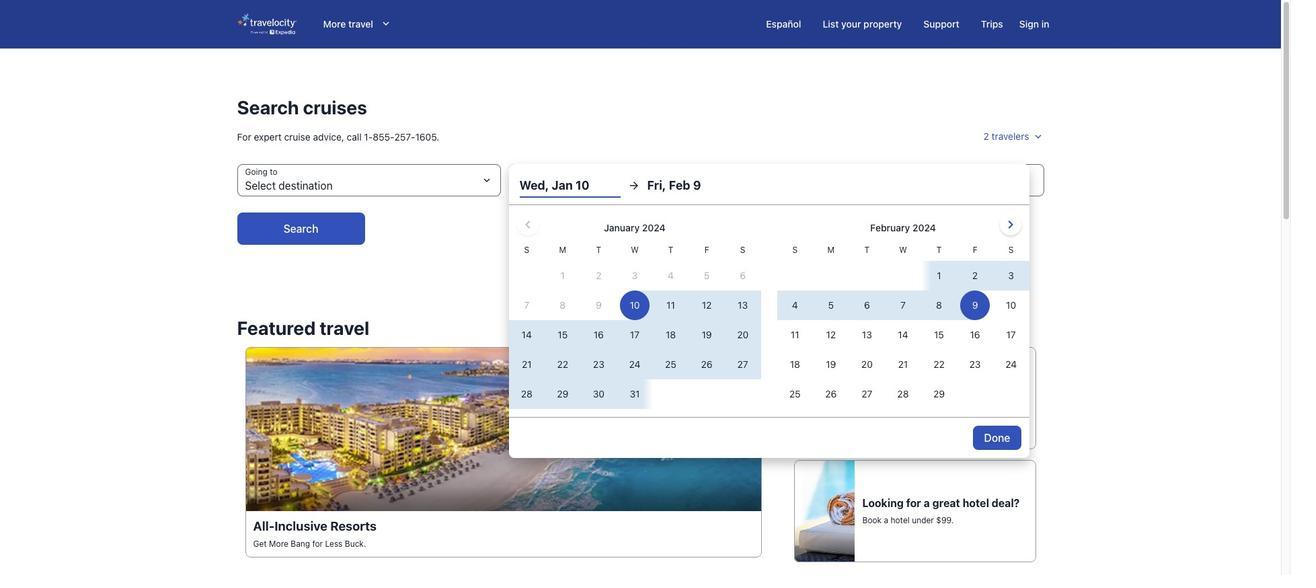 Task type: vqa. For each thing, say whether or not it's contained in the screenshot.
the swap origin and destination values image
no



Task type: describe. For each thing, give the bounding box(es) containing it.
trips
[[981, 18, 1003, 30]]

the
[[993, 397, 1005, 407]]

3 s from the left
[[793, 245, 798, 255]]

travel for more travel
[[348, 18, 373, 30]]

fri, feb 9 button
[[647, 174, 748, 198]]

2 vertical spatial a
[[884, 515, 889, 525]]

4 t from the left
[[937, 245, 942, 255]]

list your property
[[823, 18, 902, 30]]

support
[[924, 18, 960, 30]]

featured travel region
[[229, 309, 1052, 574]]

w for january
[[631, 245, 639, 255]]

medium image
[[1032, 130, 1044, 143]]

more travel button
[[312, 12, 403, 36]]

2 travelers
[[984, 130, 1029, 142]]

257-
[[394, 131, 415, 143]]

expert
[[254, 131, 282, 143]]

sign in button
[[1014, 12, 1055, 36]]

next month image
[[1003, 217, 1019, 233]]

0 horizontal spatial on
[[903, 379, 916, 391]]

and
[[931, 408, 945, 418]]

travelers
[[992, 130, 1029, 142]]

get
[[253, 539, 267, 549]]

for inside looking for a great hotel deal? book a hotel under $99.
[[906, 497, 921, 509]]

2024 for february 2024
[[913, 222, 936, 233]]

2
[[984, 130, 989, 142]]

wed, jan 10
[[520, 178, 590, 192]]

in
[[1042, 18, 1050, 30]]

search button
[[237, 213, 365, 245]]

january 2024
[[604, 222, 666, 233]]

featured
[[237, 317, 316, 339]]

looking for a great hotel deal? book a hotel under $99.
[[863, 497, 1022, 525]]

m for february 2024
[[828, 245, 835, 255]]

call
[[347, 131, 362, 143]]

search for search cruises
[[237, 96, 299, 118]]

sign
[[1020, 18, 1039, 30]]

1605.
[[415, 131, 439, 143]]

looking
[[863, 497, 904, 509]]

buck.
[[345, 539, 366, 549]]

february 2024
[[870, 222, 936, 233]]

list your property link
[[812, 12, 913, 36]]

3 t from the left
[[865, 245, 870, 255]]

all-inclusive resorts get more bang for less buck.
[[253, 519, 380, 549]]

less
[[325, 539, 343, 549]]

set sail on a whim find amazing deals on voyages to the bahamas, mexico and beyond.
[[863, 379, 1005, 418]]

jan 10
[[538, 180, 570, 192]]

1 vertical spatial a
[[924, 497, 930, 509]]

sail
[[883, 379, 901, 391]]

2024 for january 2024
[[642, 222, 666, 233]]

$99.
[[936, 515, 954, 525]]

deals
[[915, 397, 936, 407]]

search for search
[[284, 223, 318, 235]]

voyages
[[950, 397, 981, 407]]

for inside all-inclusive resorts get more bang for less buck.
[[312, 539, 323, 549]]

mexico
[[902, 408, 929, 418]]

travel for featured travel
[[320, 317, 369, 339]]

february
[[870, 222, 910, 233]]

travelocity logo image
[[237, 13, 296, 35]]

property
[[864, 18, 902, 30]]

done button
[[974, 426, 1021, 450]]

9
[[693, 178, 701, 192]]

deal?
[[992, 497, 1020, 509]]

m for january 2024
[[559, 245, 566, 255]]



Task type: locate. For each thing, give the bounding box(es) containing it.
1 t from the left
[[596, 245, 601, 255]]

1 vertical spatial travel
[[320, 317, 369, 339]]

1 vertical spatial on
[[938, 397, 947, 407]]

bahamas,
[[863, 408, 900, 418]]

a
[[919, 379, 925, 391], [924, 497, 930, 509], [884, 515, 889, 525]]

for left less at the left bottom
[[312, 539, 323, 549]]

1 f from the left
[[705, 245, 709, 255]]

0 horizontal spatial 2024
[[642, 222, 666, 233]]

more travel
[[323, 18, 373, 30]]

jan 10 button
[[509, 164, 773, 196]]

main content containing search cruises
[[0, 48, 1281, 575]]

fri, feb 9
[[647, 178, 701, 192]]

support link
[[913, 12, 971, 36]]

book
[[863, 515, 882, 525]]

10 right wed, at the top left
[[559, 180, 570, 192]]

search
[[237, 96, 299, 118], [284, 223, 318, 235]]

featured travel
[[237, 317, 369, 339]]

2 w from the left
[[899, 245, 907, 255]]

travel
[[348, 18, 373, 30], [320, 317, 369, 339]]

main content
[[0, 48, 1281, 575]]

for expert cruise advice, call 1-855-257-1605.
[[237, 131, 439, 143]]

f for january 2024
[[705, 245, 709, 255]]

0 horizontal spatial w
[[631, 245, 639, 255]]

español
[[766, 18, 801, 30]]

1 horizontal spatial f
[[973, 245, 978, 255]]

1 2024 from the left
[[642, 222, 666, 233]]

cruise
[[284, 131, 311, 143]]

0 horizontal spatial f
[[705, 245, 709, 255]]

0 vertical spatial search
[[237, 96, 299, 118]]

1 vertical spatial for
[[312, 539, 323, 549]]

2024
[[642, 222, 666, 233], [913, 222, 936, 233]]

more inside dropdown button
[[323, 18, 346, 30]]

t
[[596, 245, 601, 255], [668, 245, 674, 255], [865, 245, 870, 255], [937, 245, 942, 255]]

search inside "button"
[[284, 223, 318, 235]]

855-
[[373, 131, 394, 143]]

10
[[576, 178, 590, 192], [559, 180, 570, 192]]

español button
[[756, 12, 812, 36]]

resorts
[[330, 519, 377, 533]]

to
[[983, 397, 991, 407]]

cruises
[[303, 96, 367, 118]]

whim
[[927, 379, 956, 391]]

1 horizontal spatial 10
[[576, 178, 590, 192]]

sign in
[[1020, 18, 1050, 30]]

2024 right february
[[913, 222, 936, 233]]

for up under
[[906, 497, 921, 509]]

for
[[906, 497, 921, 509], [312, 539, 323, 549]]

f
[[705, 245, 709, 255], [973, 245, 978, 255]]

1 vertical spatial search
[[284, 223, 318, 235]]

a up under
[[924, 497, 930, 509]]

1 w from the left
[[631, 245, 639, 255]]

more
[[323, 18, 346, 30], [269, 539, 288, 549]]

done
[[984, 432, 1011, 444]]

a inside set sail on a whim find amazing deals on voyages to the bahamas, mexico and beyond.
[[919, 379, 925, 391]]

more inside all-inclusive resorts get more bang for less buck.
[[269, 539, 288, 549]]

0 horizontal spatial for
[[312, 539, 323, 549]]

trips link
[[971, 12, 1014, 36]]

0 horizontal spatial m
[[559, 245, 566, 255]]

wed, jan 10 button
[[520, 174, 620, 198]]

2 f from the left
[[973, 245, 978, 255]]

a right book
[[884, 515, 889, 525]]

0 vertical spatial hotel
[[963, 497, 989, 509]]

0 vertical spatial travel
[[348, 18, 373, 30]]

1 s from the left
[[524, 245, 529, 255]]

hotel left under
[[891, 515, 910, 525]]

4 s from the left
[[1009, 245, 1014, 255]]

1 m from the left
[[559, 245, 566, 255]]

w for february
[[899, 245, 907, 255]]

f for february 2024
[[973, 245, 978, 255]]

under
[[912, 515, 934, 525]]

w down january 2024
[[631, 245, 639, 255]]

2 m from the left
[[828, 245, 835, 255]]

1 vertical spatial hotel
[[891, 515, 910, 525]]

hotel
[[963, 497, 989, 509], [891, 515, 910, 525]]

on
[[903, 379, 916, 391], [938, 397, 947, 407]]

1 vertical spatial more
[[269, 539, 288, 549]]

set
[[863, 379, 880, 391]]

2 2024 from the left
[[913, 222, 936, 233]]

1 horizontal spatial 2024
[[913, 222, 936, 233]]

w down february 2024 at the right of the page
[[899, 245, 907, 255]]

w
[[631, 245, 639, 255], [899, 245, 907, 255]]

2 s from the left
[[740, 245, 746, 255]]

1 horizontal spatial hotel
[[963, 497, 989, 509]]

hotel right great
[[963, 497, 989, 509]]

travel inside dropdown button
[[348, 18, 373, 30]]

great
[[933, 497, 960, 509]]

for
[[237, 131, 251, 143]]

on up and
[[938, 397, 947, 407]]

advice,
[[313, 131, 344, 143]]

1 horizontal spatial on
[[938, 397, 947, 407]]

0 horizontal spatial 10
[[559, 180, 570, 192]]

amazing
[[881, 397, 913, 407]]

travel inside region
[[320, 317, 369, 339]]

m
[[559, 245, 566, 255], [828, 245, 835, 255]]

0 vertical spatial more
[[323, 18, 346, 30]]

your
[[842, 18, 861, 30]]

beyond.
[[948, 408, 978, 418]]

a up deals
[[919, 379, 925, 391]]

1 horizontal spatial w
[[899, 245, 907, 255]]

0 horizontal spatial more
[[269, 539, 288, 549]]

feb
[[669, 178, 690, 192]]

0 vertical spatial on
[[903, 379, 916, 391]]

0 vertical spatial for
[[906, 497, 921, 509]]

0 vertical spatial a
[[919, 379, 925, 391]]

1-
[[364, 131, 373, 143]]

jan
[[552, 178, 573, 192], [538, 180, 556, 192]]

10 right jan 10
[[576, 178, 590, 192]]

search cruises
[[237, 96, 367, 118]]

wed,
[[520, 178, 549, 192]]

1 horizontal spatial m
[[828, 245, 835, 255]]

inclusive
[[275, 519, 328, 533]]

bang
[[291, 539, 310, 549]]

find
[[863, 397, 879, 407]]

2024 right january
[[642, 222, 666, 233]]

list
[[823, 18, 839, 30]]

january
[[604, 222, 640, 233]]

1 horizontal spatial for
[[906, 497, 921, 509]]

all-
[[253, 519, 275, 533]]

previous month image
[[520, 217, 536, 233]]

on right sail
[[903, 379, 916, 391]]

s
[[524, 245, 529, 255], [740, 245, 746, 255], [793, 245, 798, 255], [1009, 245, 1014, 255]]

1 horizontal spatial more
[[323, 18, 346, 30]]

2 t from the left
[[668, 245, 674, 255]]

fri,
[[647, 178, 666, 192]]

0 horizontal spatial hotel
[[891, 515, 910, 525]]

2 travelers button
[[984, 125, 1044, 149]]



